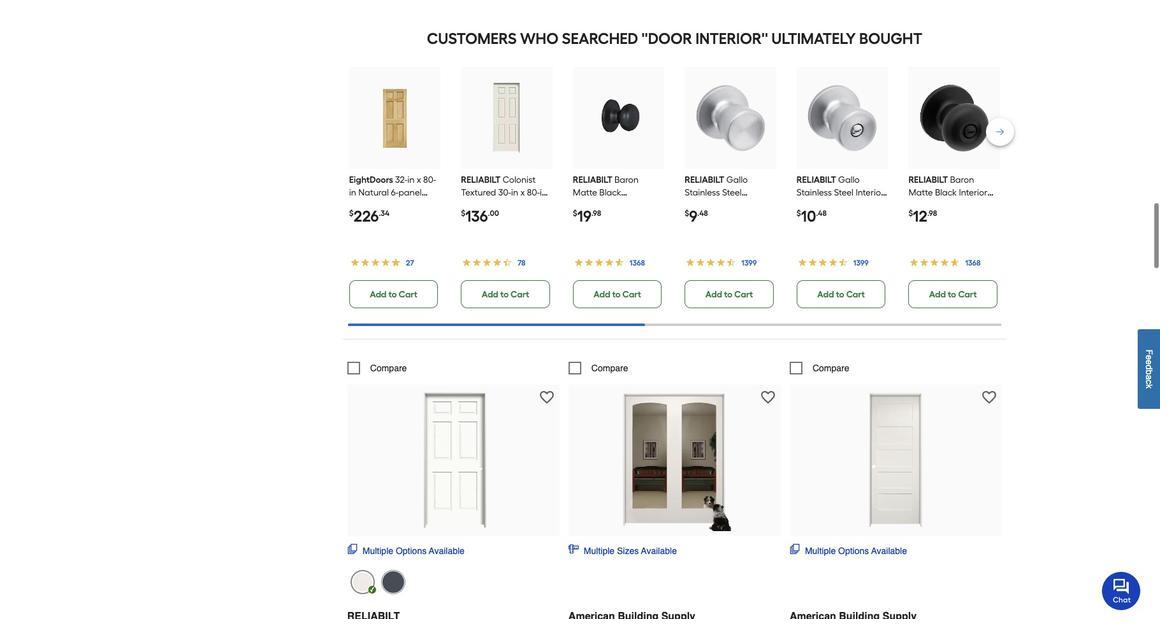 Task type: vqa. For each thing, say whether or not it's contained in the screenshot.
the Add associated with 9
yes



Task type: locate. For each thing, give the bounding box(es) containing it.
6 add from the left
[[930, 290, 947, 301]]

$ 136 .00
[[461, 207, 500, 226]]

reliabilt inside 19 list item
[[573, 175, 613, 186]]

4 reliabilt link from the left
[[797, 175, 888, 224]]

0 horizontal spatial options
[[396, 547, 427, 557]]

reliabilt link inside the 9 list item
[[685, 175, 767, 237]]

5 add to cart link from the left
[[797, 281, 886, 309]]

3 to from the left
[[613, 290, 621, 301]]

reliabilt up $ 12 .98
[[909, 175, 949, 186]]

cart inside the 9 list item
[[735, 290, 754, 301]]

.48
[[698, 209, 708, 218], [817, 209, 827, 218]]

to for 136
[[501, 290, 509, 301]]

cart inside "10" list item
[[847, 290, 866, 301]]

2 add to cart link from the left
[[461, 281, 550, 309]]

f e e d b a c k
[[1145, 350, 1155, 389]]

reliabilt for 19
[[573, 175, 613, 186]]

to
[[389, 290, 397, 301], [501, 290, 509, 301], [613, 290, 621, 301], [725, 290, 733, 301], [837, 290, 845, 301], [949, 290, 957, 301]]

0 vertical spatial in
[[408, 175, 415, 186]]

cart inside 226 list item
[[399, 290, 418, 301]]

add for 19
[[594, 290, 611, 301]]

add to cart inside 136 list item
[[482, 290, 530, 301]]

american building supply ovation 5-panel equal solid core primed mdf inswing single prehung interior door image
[[826, 392, 967, 532]]

heart outline image
[[540, 391, 554, 405], [761, 391, 776, 405], [983, 391, 997, 405]]

reliabilt
[[461, 175, 501, 186], [573, 175, 613, 186], [685, 175, 725, 186], [797, 175, 837, 186], [909, 175, 949, 186]]

to inside 12 list item
[[949, 290, 957, 301]]

x
[[417, 175, 421, 186]]

customers who searched ''door interior'' ultimately bought heading
[[348, 26, 1002, 52]]

0 horizontal spatial compare
[[370, 364, 407, 374]]

3 add from the left
[[594, 290, 611, 301]]

multiple
[[363, 547, 394, 557], [584, 547, 615, 557], [806, 547, 836, 557]]

add to cart link for 226
[[349, 281, 438, 309]]

available inside multiple sizes available link
[[642, 547, 677, 557]]

2 cart from the left
[[511, 290, 530, 301]]

add to cart inside "10" list item
[[818, 290, 866, 301]]

2 horizontal spatial multiple
[[806, 547, 836, 557]]

.48 inside $ 9 .48
[[698, 209, 708, 218]]

wood
[[369, 213, 393, 224]]

$ for 136
[[461, 209, 466, 218]]

add to cart link inside "10" list item
[[797, 281, 886, 309]]

0 horizontal spatial in
[[349, 188, 357, 199]]

add to cart link inside 136 list item
[[461, 281, 550, 309]]

6 $ from the left
[[909, 209, 914, 218]]

to for 12
[[949, 290, 957, 301]]

5 to from the left
[[837, 290, 845, 301]]

3 add to cart from the left
[[594, 290, 642, 301]]

interior''
[[696, 29, 769, 48]]

e
[[1145, 356, 1155, 361], [1145, 361, 1155, 366]]

add inside 136 list item
[[482, 290, 499, 301]]

1 .98 from the left
[[592, 209, 602, 218]]

3 add to cart link from the left
[[573, 281, 662, 309]]

add to cart link inside the 9 list item
[[685, 281, 774, 309]]

12
[[914, 207, 928, 226]]

cart inside 12 list item
[[959, 290, 977, 301]]

compare for 1000418551 'element'
[[592, 364, 629, 374]]

b
[[1145, 371, 1155, 376]]

$ for 226
[[349, 209, 354, 218]]

add to cart inside 226 list item
[[370, 290, 418, 301]]

1 horizontal spatial multiple options available
[[806, 547, 908, 557]]

3 reliabilt from the left
[[685, 175, 725, 186]]

multiple options available link
[[348, 545, 465, 558], [790, 545, 908, 558]]

3 reliabilt link from the left
[[685, 175, 767, 237]]

to inside 19 list item
[[613, 290, 621, 301]]

compare for 1000472289 element
[[370, 364, 407, 374]]

multiple options available
[[363, 547, 465, 557], [806, 547, 908, 557]]

2 multiple from the left
[[584, 547, 615, 557]]

reliabilt link for 9
[[685, 175, 767, 237]]

reliabilt inside 12 list item
[[909, 175, 949, 186]]

compare for 1000431399 element
[[813, 364, 850, 374]]

$ inside $ 12 .98
[[909, 209, 914, 218]]

reliabilt link inside 19 list item
[[573, 175, 655, 237]]

add to cart for 19
[[594, 290, 642, 301]]

6 cart from the left
[[959, 290, 977, 301]]

2 horizontal spatial heart outline image
[[983, 391, 997, 405]]

cart for 9
[[735, 290, 754, 301]]

19
[[578, 207, 592, 226]]

reliabilt up $ 9 .48
[[685, 175, 725, 186]]

4 add to cart from the left
[[706, 290, 754, 301]]

4 add to cart link from the left
[[685, 281, 774, 309]]

2 heart outline image from the left
[[761, 391, 776, 405]]

add inside 226 list item
[[370, 290, 387, 301]]

reliabilt link inside 12 list item
[[909, 175, 994, 224]]

k
[[1145, 385, 1155, 389]]

compare inside 1000472289 element
[[370, 364, 407, 374]]

10
[[802, 207, 817, 226]]

.98 for 19
[[592, 209, 602, 218]]

reliabilt link inside 136 list item
[[461, 175, 548, 262]]

1 vertical spatial in
[[349, 188, 357, 199]]

add to cart link inside 12 list item
[[909, 281, 998, 309]]

1 horizontal spatial available
[[642, 547, 677, 557]]

1 horizontal spatial multiple options available link
[[790, 545, 908, 558]]

1 reliabilt from the left
[[461, 175, 501, 186]]

3 available from the left
[[872, 547, 908, 557]]

0 horizontal spatial .98
[[592, 209, 602, 218]]

.48 inside $ 10 .48
[[817, 209, 827, 218]]

5 add to cart from the left
[[818, 290, 866, 301]]

3 compare from the left
[[813, 364, 850, 374]]

cart for 12
[[959, 290, 977, 301]]

5 cart from the left
[[847, 290, 866, 301]]

1 horizontal spatial options
[[839, 547, 870, 557]]

136 list item
[[461, 67, 553, 309]]

to inside the 9 list item
[[725, 290, 733, 301]]

4 reliabilt from the left
[[797, 175, 837, 186]]

eightdoors
[[349, 175, 393, 186]]

american building supply ovation 48-in x 80-in mirror/panel mirrored glass solid core prefinished mdf reversible/universal inswing double prehung interior door image
[[605, 392, 745, 532]]

reliabilt colonist textured 30-in x 80-in 6-panel hollow core primed molded composite right hand inswing single prehung interior door image
[[471, 82, 544, 155]]

3 cart from the left
[[623, 290, 642, 301]]

2 multiple options available from the left
[[806, 547, 908, 557]]

cart inside 136 list item
[[511, 290, 530, 301]]

add for 226
[[370, 290, 387, 301]]

.98 inside $ 12 .98
[[928, 209, 938, 218]]

1 horizontal spatial .48
[[817, 209, 827, 218]]

6 add to cart from the left
[[930, 290, 977, 301]]

add to cart link for 10
[[797, 281, 886, 309]]

add for 12
[[930, 290, 947, 301]]

$ 10 .48
[[797, 207, 827, 226]]

reliabilt up .00
[[461, 175, 501, 186]]

1 compare from the left
[[370, 364, 407, 374]]

$ inside $ 19 .98
[[573, 209, 578, 218]]

2 available from the left
[[642, 547, 677, 557]]

add to cart inside the 9 list item
[[706, 290, 754, 301]]

add inside "10" list item
[[818, 290, 835, 301]]

add inside 19 list item
[[594, 290, 611, 301]]

2 .98 from the left
[[928, 209, 938, 218]]

add to cart link for 136
[[461, 281, 550, 309]]

available for the american building supply ovation 48-in x 80-in mirror/panel mirrored glass solid core prefinished mdf reversible/universal inswing double prehung interior door image
[[642, 547, 677, 557]]

reliabilt inside "10" list item
[[797, 175, 837, 186]]

add to cart
[[370, 290, 418, 301], [482, 290, 530, 301], [594, 290, 642, 301], [706, 290, 754, 301], [818, 290, 866, 301], [930, 290, 977, 301]]

1 reliabilt link from the left
[[461, 175, 548, 262]]

white image
[[351, 571, 375, 595]]

1 horizontal spatial .98
[[928, 209, 938, 218]]

32-
[[395, 175, 408, 186]]

f
[[1145, 350, 1155, 356]]

2 add from the left
[[482, 290, 499, 301]]

to for 10
[[837, 290, 845, 301]]

ultimately
[[772, 29, 856, 48]]

e up d
[[1145, 356, 1155, 361]]

reliabilt for 12
[[909, 175, 949, 186]]

2 horizontal spatial available
[[872, 547, 908, 557]]

compare inside 1000418551 'element'
[[592, 364, 629, 374]]

1 horizontal spatial multiple
[[584, 547, 615, 557]]

reliabilt link inside "10" list item
[[797, 175, 888, 224]]

2 horizontal spatial compare
[[813, 364, 850, 374]]

5 reliabilt from the left
[[909, 175, 949, 186]]

$ inside $ 10 .48
[[797, 209, 802, 218]]

customers
[[427, 29, 517, 48]]

in left x
[[408, 175, 415, 186]]

cart for 10
[[847, 290, 866, 301]]

5 add from the left
[[818, 290, 835, 301]]

2 multiple options available link from the left
[[790, 545, 908, 558]]

e up b
[[1145, 361, 1155, 366]]

add to cart link inside 226 list item
[[349, 281, 438, 309]]

reliabilt link for 136
[[461, 175, 548, 262]]

1 heart outline image from the left
[[540, 391, 554, 405]]

reliabilt inside 136 list item
[[461, 175, 501, 186]]

$ 19 .98
[[573, 207, 602, 226]]

1 horizontal spatial heart outline image
[[761, 391, 776, 405]]

panel
[[399, 188, 422, 199]]

reliabilt link
[[461, 175, 548, 262], [573, 175, 655, 237], [685, 175, 767, 237], [797, 175, 888, 224], [909, 175, 994, 224]]

$ inside the $ 136 .00
[[461, 209, 466, 218]]

$ inside '$ 226 .34'
[[349, 209, 354, 218]]

4 to from the left
[[725, 290, 733, 301]]

to inside 226 list item
[[389, 290, 397, 301]]

reliabilt up $ 10 .48
[[797, 175, 837, 186]]

1 .48 from the left
[[698, 209, 708, 218]]

cart for 19
[[623, 290, 642, 301]]

compare inside 1000431399 element
[[813, 364, 850, 374]]

0 horizontal spatial multiple
[[363, 547, 394, 557]]

to for 9
[[725, 290, 733, 301]]

reliabilt for 136
[[461, 175, 501, 186]]

2 compare from the left
[[592, 364, 629, 374]]

1 $ from the left
[[349, 209, 354, 218]]

add to cart for 226
[[370, 290, 418, 301]]

add
[[370, 290, 387, 301], [482, 290, 499, 301], [594, 290, 611, 301], [706, 290, 723, 301], [818, 290, 835, 301], [930, 290, 947, 301]]

2 add to cart from the left
[[482, 290, 530, 301]]

4 add from the left
[[706, 290, 723, 301]]

5 $ from the left
[[797, 209, 802, 218]]

5 reliabilt link from the left
[[909, 175, 994, 224]]

add to cart inside 19 list item
[[594, 290, 642, 301]]

4 cart from the left
[[735, 290, 754, 301]]

add to cart link
[[349, 281, 438, 309], [461, 281, 550, 309], [573, 281, 662, 309], [685, 281, 774, 309], [797, 281, 886, 309], [909, 281, 998, 309]]

$
[[349, 209, 354, 218], [461, 209, 466, 218], [573, 209, 578, 218], [685, 209, 690, 218], [797, 209, 802, 218], [909, 209, 914, 218]]

2 .48 from the left
[[817, 209, 827, 218]]

reliabilt inside the 9 list item
[[685, 175, 725, 186]]

add inside 12 list item
[[930, 290, 947, 301]]

4 $ from the left
[[685, 209, 690, 218]]

$ for 12
[[909, 209, 914, 218]]

add to cart link inside 19 list item
[[573, 281, 662, 309]]

6 add to cart link from the left
[[909, 281, 998, 309]]

0 horizontal spatial multiple options available
[[363, 547, 465, 557]]

compare
[[370, 364, 407, 374], [592, 364, 629, 374], [813, 364, 850, 374]]

slab
[[395, 213, 413, 224]]

9
[[690, 207, 698, 226]]

1 to from the left
[[389, 290, 397, 301]]

door
[[415, 213, 435, 224]]

0 horizontal spatial .48
[[698, 209, 708, 218]]

1 add to cart from the left
[[370, 290, 418, 301]]

multiple for american building supply ovation 5-panel equal solid core primed mdf inswing single prehung interior door image
[[806, 547, 836, 557]]

in
[[408, 175, 415, 186], [349, 188, 357, 199]]

to inside "10" list item
[[837, 290, 845, 301]]

$ inside $ 9 .48
[[685, 209, 690, 218]]

cart for 136
[[511, 290, 530, 301]]

available
[[429, 547, 465, 557], [642, 547, 677, 557], [872, 547, 908, 557]]

add for 10
[[818, 290, 835, 301]]

$ 9 .48
[[685, 207, 708, 226]]

add to cart link for 12
[[909, 281, 998, 309]]

unfinished
[[393, 200, 436, 211]]

''door
[[642, 29, 693, 48]]

3 $ from the left
[[573, 209, 578, 218]]

.98
[[592, 209, 602, 218], [928, 209, 938, 218]]

3 multiple from the left
[[806, 547, 836, 557]]

cart inside 19 list item
[[623, 290, 642, 301]]

1 add from the left
[[370, 290, 387, 301]]

0 horizontal spatial heart outline image
[[540, 391, 554, 405]]

2 to from the left
[[501, 290, 509, 301]]

add inside the 9 list item
[[706, 290, 723, 301]]

2 reliabilt link from the left
[[573, 175, 655, 237]]

0 horizontal spatial available
[[429, 547, 465, 557]]

1 add to cart link from the left
[[349, 281, 438, 309]]

multiple inside multiple sizes available link
[[584, 547, 615, 557]]

1 horizontal spatial in
[[408, 175, 415, 186]]

0 horizontal spatial multiple options available link
[[348, 545, 465, 558]]

to inside 136 list item
[[501, 290, 509, 301]]

add to cart inside 12 list item
[[930, 290, 977, 301]]

2 $ from the left
[[461, 209, 466, 218]]

2 reliabilt from the left
[[573, 175, 613, 186]]

reliabilt up $ 19 .98
[[573, 175, 613, 186]]

in up solid at top left
[[349, 188, 357, 199]]

1 options from the left
[[396, 547, 427, 557]]

6-
[[391, 188, 399, 199]]

6 to from the left
[[949, 290, 957, 301]]

cart
[[399, 290, 418, 301], [511, 290, 530, 301], [623, 290, 642, 301], [735, 290, 754, 301], [847, 290, 866, 301], [959, 290, 977, 301]]

1 cart from the left
[[399, 290, 418, 301]]

.98 inside $ 19 .98
[[592, 209, 602, 218]]

options
[[396, 547, 427, 557], [839, 547, 870, 557]]

1 horizontal spatial compare
[[592, 364, 629, 374]]



Task type: describe. For each thing, give the bounding box(es) containing it.
1 multiple options available link from the left
[[348, 545, 465, 558]]

chat invite button image
[[1103, 572, 1142, 611]]

d
[[1145, 366, 1155, 371]]

reliabilt colonist textured 24-in x 80-in 6-panel hollow core prefinished molded composite inswing single prehung interior door image
[[384, 392, 524, 532]]

reliabilt gallo stainless steel interior bed/bath privacy door knob image
[[806, 82, 880, 155]]

$ for 10
[[797, 209, 802, 218]]

who
[[520, 29, 559, 48]]

reliabilt for 10
[[797, 175, 837, 186]]

to for 226
[[389, 290, 397, 301]]

add for 136
[[482, 290, 499, 301]]

add to cart for 9
[[706, 290, 754, 301]]

10 list item
[[797, 67, 889, 309]]

$ 12 .98
[[909, 207, 938, 226]]

.48 for 9
[[698, 209, 708, 218]]

9 list item
[[685, 67, 777, 309]]

multiple sizes available
[[584, 547, 677, 557]]

c
[[1145, 381, 1155, 385]]

customers who searched ''door interior'' ultimately bought
[[427, 29, 923, 48]]

1 multiple from the left
[[363, 547, 394, 557]]

to for 19
[[613, 290, 621, 301]]

80-
[[424, 175, 436, 186]]

$ for 19
[[573, 209, 578, 218]]

bought
[[860, 29, 923, 48]]

1000472289 element
[[348, 362, 407, 375]]

3 heart outline image from the left
[[983, 391, 997, 405]]

add to cart link for 9
[[685, 281, 774, 309]]

searched
[[562, 29, 639, 48]]

a
[[1145, 376, 1155, 381]]

reliabilt link for 10
[[797, 175, 888, 224]]

reliabilt gallo stainless steel interior/exterior hall/closet passage door knob image
[[694, 82, 768, 155]]

.34
[[379, 209, 390, 218]]

slate image
[[381, 571, 406, 595]]

136
[[466, 207, 488, 226]]

1 multiple options available from the left
[[363, 547, 465, 557]]

.48 for 10
[[817, 209, 827, 218]]

reliabilt baron matte black interior bed/bath privacy door knob image
[[918, 82, 992, 155]]

add for 9
[[706, 290, 723, 301]]

1000418551 element
[[569, 362, 629, 375]]

add to cart link for 19
[[573, 281, 662, 309]]

12 list item
[[909, 67, 1001, 309]]

multiple for the american building supply ovation 48-in x 80-in mirror/panel mirrored glass solid core prefinished mdf reversible/universal inswing double prehung interior door image
[[584, 547, 615, 557]]

$ 226 .34
[[349, 207, 390, 226]]

1000431399 element
[[790, 362, 850, 375]]

natural
[[359, 188, 389, 199]]

2 options from the left
[[839, 547, 870, 557]]

available for american building supply ovation 5-panel equal solid core primed mdf inswing single prehung interior door image
[[872, 547, 908, 557]]

reliabilt baron matte black interior/exterior hall/closet passage door knob image
[[582, 82, 656, 155]]

add to cart for 12
[[930, 290, 977, 301]]

add to cart for 136
[[482, 290, 530, 301]]

reliabilt link for 19
[[573, 175, 655, 237]]

eightdoors 32-in x 80-in natural 6-panel solid core unfinished pine wood slab door image
[[359, 82, 432, 155]]

.98 for 12
[[928, 209, 938, 218]]

solid
[[349, 200, 369, 211]]

2 e from the top
[[1145, 361, 1155, 366]]

32-in x 80- in natural 6-panel solid core unfinished pine wood slab door
[[349, 175, 436, 224]]

cart for 226
[[399, 290, 418, 301]]

226
[[354, 207, 379, 226]]

add to cart for 10
[[818, 290, 866, 301]]

1 e from the top
[[1145, 356, 1155, 361]]

pine
[[349, 213, 367, 224]]

1 available from the left
[[429, 547, 465, 557]]

reliabilt link for 12
[[909, 175, 994, 224]]

$ for 9
[[685, 209, 690, 218]]

f e e d b a c k button
[[1139, 330, 1161, 410]]

multiple sizes available link
[[569, 545, 677, 558]]

226 list item
[[349, 67, 441, 309]]

.00
[[488, 209, 500, 218]]

19 list item
[[573, 67, 665, 309]]

reliabilt for 9
[[685, 175, 725, 186]]

core
[[371, 200, 391, 211]]

sizes
[[617, 547, 639, 557]]



